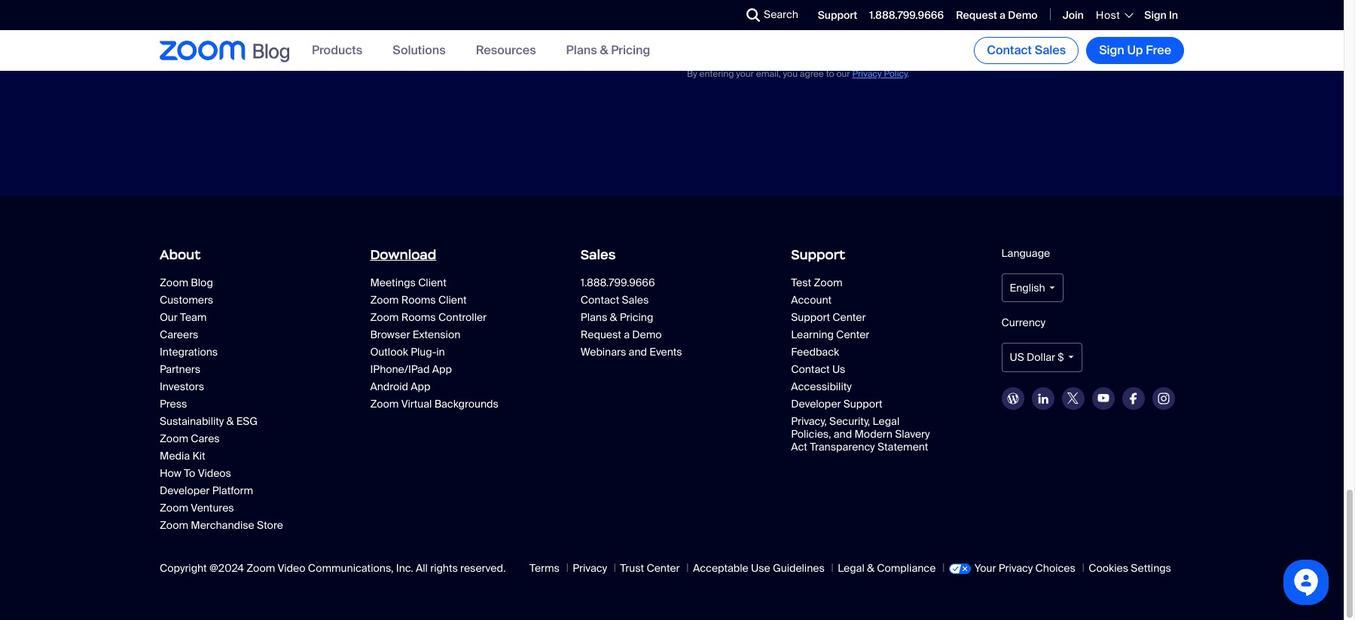 Task type: vqa. For each thing, say whether or not it's contained in the screenshot.
sign related to Sign In
yes



Task type: locate. For each thing, give the bounding box(es) containing it.
0 horizontal spatial 1.888.799.9666
[[581, 276, 655, 290]]

pricing
[[611, 43, 651, 58], [620, 311, 654, 324]]

contact sales link down request a demo
[[975, 37, 1079, 64]]

1 horizontal spatial request
[[957, 8, 998, 22]]

to
[[184, 467, 195, 480]]

request a demo link up webinars and events link
[[581, 328, 724, 342]]

contact down feedback at the bottom right of page
[[792, 363, 830, 376]]

& inside the 1.888.799.9666 contact sales plans & pricing request a demo webinars and events
[[610, 311, 618, 324]]

privacy inside get the latest zoom posts directly in your email main content
[[853, 68, 882, 80]]

copyright
[[160, 562, 207, 575]]

1 vertical spatial contact
[[581, 293, 620, 307]]

0 horizontal spatial legal
[[838, 562, 865, 575]]

your
[[975, 562, 997, 575]]

investors
[[160, 380, 204, 394]]

account
[[792, 293, 832, 307]]

in up iphone/ipad app link
[[437, 345, 445, 359]]

developer inside zoom blog customers our team careers integrations partners investors press sustainability & esg zoom cares media kit how to videos developer platform zoom ventures zoom merchandise store
[[160, 484, 210, 498]]

1 vertical spatial legal
[[838, 562, 865, 575]]

1 vertical spatial and
[[834, 428, 853, 441]]

iphone/ipad
[[370, 363, 430, 376]]

zoom up browser
[[370, 311, 399, 324]]

0 vertical spatial and
[[629, 345, 647, 359]]

contact down request a demo
[[988, 42, 1033, 58]]

1 vertical spatial sales
[[581, 247, 616, 263]]

your left email,
[[737, 68, 754, 80]]

drop down icon image inside english dropdown button
[[1050, 287, 1056, 290]]

1.888.799.9666 down sales link
[[581, 276, 655, 290]]

zoom right the latest
[[257, 21, 298, 40]]

your privacy choices link
[[949, 562, 1076, 575]]

privacy
[[853, 68, 882, 80], [573, 562, 607, 575], [999, 562, 1034, 575]]

2 vertical spatial contact
[[792, 363, 830, 376]]

free
[[1147, 42, 1172, 58]]

1 vertical spatial app
[[411, 380, 431, 394]]

1.888.799.9666 up .
[[870, 8, 945, 22]]

rooms
[[402, 293, 436, 307], [402, 311, 436, 324]]

0 horizontal spatial drop down icon image
[[1050, 287, 1056, 290]]

1.888.799.9666 contact sales plans & pricing request a demo webinars and events
[[581, 276, 683, 359]]

1.888.799.9666 link down sales link
[[581, 276, 764, 290]]

0 horizontal spatial sign
[[1100, 42, 1125, 58]]

0 vertical spatial drop down icon image
[[1050, 287, 1056, 290]]

support down account
[[792, 311, 831, 324]]

and left 'modern'
[[834, 428, 853, 441]]

2 horizontal spatial contact
[[988, 42, 1033, 58]]

english button
[[1002, 274, 1064, 303]]

0 vertical spatial sales
[[1035, 42, 1067, 58]]

outlook
[[370, 345, 408, 359]]

extension
[[413, 328, 461, 342]]

trust center
[[621, 562, 680, 575]]

client down meetings client link
[[439, 293, 467, 307]]

1 vertical spatial 1.888.799.9666
[[581, 276, 655, 290]]

app up the virtual
[[411, 380, 431, 394]]

1 vertical spatial plans & pricing link
[[581, 311, 724, 324]]

get the latest zoom posts directly in your email
[[160, 21, 485, 40]]

sign
[[1145, 8, 1167, 22], [1100, 42, 1125, 58]]

1 horizontal spatial 1.888.799.9666
[[870, 8, 945, 22]]

1 horizontal spatial legal
[[873, 415, 900, 428]]

logo blog.svg image
[[253, 40, 289, 64]]

legal right guidelines
[[838, 562, 865, 575]]

drop down icon image right the $
[[1068, 356, 1074, 359]]

communications,
[[308, 562, 394, 575]]

0 vertical spatial support link
[[818, 8, 858, 22]]

1.888.799.9666 link up .
[[870, 8, 945, 22]]

developer down to
[[160, 484, 210, 498]]

sales up webinars and events link
[[622, 293, 649, 307]]

1 vertical spatial request
[[581, 328, 622, 342]]

1 vertical spatial drop down icon image
[[1068, 356, 1074, 359]]

demo up webinars and events link
[[633, 328, 662, 342]]

privacy, security, legal policies, and modern slavery act transparency statement link
[[792, 415, 935, 454]]

language
[[1002, 247, 1051, 260]]

0 vertical spatial client
[[418, 276, 447, 290]]

0 horizontal spatial in
[[398, 21, 410, 40]]

1 vertical spatial your
[[737, 68, 754, 80]]

zoom down "meetings"
[[370, 293, 399, 307]]

request up contact sales
[[957, 8, 998, 22]]

trust center link
[[621, 562, 680, 575]]

sales down join "link"
[[1035, 42, 1067, 58]]

download
[[370, 247, 437, 263]]

slavery
[[896, 428, 930, 441]]

and inside the 1.888.799.9666 contact sales plans & pricing request a demo webinars and events
[[629, 345, 647, 359]]

posts
[[301, 21, 340, 40]]

and
[[629, 345, 647, 359], [834, 428, 853, 441]]

0 horizontal spatial demo
[[633, 328, 662, 342]]

app down outlook plug-in 'link'
[[432, 363, 452, 376]]

1 horizontal spatial sales
[[622, 293, 649, 307]]

instagram image
[[1158, 392, 1170, 404]]

cares
[[191, 432, 220, 446]]

zoom down how at the bottom left
[[160, 501, 188, 515]]

1 vertical spatial pricing
[[620, 311, 654, 324]]

1 horizontal spatial drop down icon image
[[1068, 356, 1074, 359]]

1 vertical spatial 1.888.799.9666 link
[[581, 276, 764, 290]]

learning
[[792, 328, 834, 342]]

demo
[[1009, 8, 1038, 22], [633, 328, 662, 342]]

& inside zoom blog customers our team careers integrations partners investors press sustainability & esg zoom cares media kit how to videos developer platform zoom ventures zoom merchandise store
[[227, 415, 234, 428]]

contact up the webinars
[[581, 293, 620, 307]]

support link right search
[[818, 8, 858, 22]]

zoom virtual backgrounds link
[[370, 397, 514, 411]]

drop down icon image inside the us dollar $ dropdown button
[[1068, 356, 1074, 359]]

1 horizontal spatial demo
[[1009, 8, 1038, 22]]

0 horizontal spatial request
[[581, 328, 622, 342]]

legal down developer support link
[[873, 415, 900, 428]]

1 vertical spatial developer
[[160, 484, 210, 498]]

1 rooms from the top
[[402, 293, 436, 307]]

1 horizontal spatial 1.888.799.9666 link
[[870, 8, 945, 22]]

privacy link
[[573, 562, 607, 575]]

video
[[278, 562, 306, 575]]

backgrounds
[[435, 397, 499, 411]]

support up test
[[792, 247, 846, 263]]

android
[[370, 380, 409, 394]]

statement
[[878, 440, 929, 454]]

request up the webinars
[[581, 328, 622, 342]]

legal & compliance link
[[838, 562, 936, 575]]

1 vertical spatial in
[[437, 345, 445, 359]]

1 vertical spatial plans
[[581, 311, 608, 324]]

@2024
[[210, 562, 244, 575]]

us
[[833, 363, 846, 376]]

app
[[432, 363, 452, 376], [411, 380, 431, 394]]

rooms up the extension
[[402, 311, 436, 324]]

0 vertical spatial app
[[432, 363, 452, 376]]

0 horizontal spatial contact sales link
[[581, 293, 724, 307]]

support
[[818, 8, 858, 22], [792, 247, 846, 263], [792, 311, 831, 324], [844, 397, 883, 411]]

0 vertical spatial request a demo link
[[957, 8, 1038, 22]]

0 vertical spatial plans & pricing link
[[567, 43, 651, 58]]

1 horizontal spatial developer
[[792, 397, 842, 411]]

esg
[[236, 415, 258, 428]]

a up the webinars
[[624, 328, 630, 342]]

developer platform link
[[160, 484, 303, 498]]

zoom down android
[[370, 397, 399, 411]]

2 vertical spatial center
[[647, 562, 680, 575]]

1 horizontal spatial and
[[834, 428, 853, 441]]

client
[[418, 276, 447, 290], [439, 293, 467, 307]]

drop down icon image
[[1050, 287, 1056, 290], [1068, 356, 1074, 359]]

0 vertical spatial 1.888.799.9666
[[870, 8, 945, 22]]

1 horizontal spatial contact sales link
[[975, 37, 1079, 64]]

all
[[416, 562, 428, 575]]

your up solutions dropdown button at top left
[[414, 21, 443, 40]]

sign for sign in
[[1145, 8, 1167, 22]]

join link
[[1063, 8, 1085, 22]]

None search field
[[692, 3, 751, 27]]

0 horizontal spatial and
[[629, 345, 647, 359]]

in up solutions dropdown button at top left
[[398, 21, 410, 40]]

partners link
[[160, 363, 303, 376]]

1 vertical spatial demo
[[633, 328, 662, 342]]

blog image
[[1007, 392, 1019, 404]]

2 rooms from the top
[[402, 311, 436, 324]]

solutions button
[[393, 43, 446, 58]]

a up contact sales
[[1000, 8, 1006, 22]]

developer down the "accessibility"
[[792, 397, 842, 411]]

0 vertical spatial contact sales link
[[975, 37, 1079, 64]]

legal inside test zoom account support center learning center feedback contact us accessibility developer support privacy, security, legal policies, and modern slavery act transparency statement
[[873, 415, 900, 428]]

0 vertical spatial rooms
[[402, 293, 436, 307]]

accessibility
[[792, 380, 852, 394]]

1 horizontal spatial in
[[437, 345, 445, 359]]

twitter image
[[1068, 393, 1079, 404]]

email,
[[757, 68, 781, 80]]

demo up contact sales
[[1009, 8, 1038, 22]]

0 horizontal spatial contact
[[581, 293, 620, 307]]

privacy right the our
[[853, 68, 882, 80]]

browser
[[370, 328, 410, 342]]

email
[[447, 21, 485, 40]]

0 vertical spatial contact
[[988, 42, 1033, 58]]

0 vertical spatial in
[[398, 21, 410, 40]]

our
[[837, 68, 851, 80]]

sign left "in"
[[1145, 8, 1167, 22]]

your
[[414, 21, 443, 40], [737, 68, 754, 80]]

1 horizontal spatial privacy
[[853, 68, 882, 80]]

meetings client zoom rooms client zoom rooms controller browser extension outlook plug-in iphone/ipad app android app zoom virtual backgrounds
[[370, 276, 499, 411]]

and left 'events'
[[629, 345, 647, 359]]

settings
[[1132, 562, 1172, 575]]

0 vertical spatial sign
[[1145, 8, 1167, 22]]

test zoom account support center learning center feedback contact us accessibility developer support privacy, security, legal policies, and modern slavery act transparency statement
[[792, 276, 930, 454]]

0 horizontal spatial developer
[[160, 484, 210, 498]]

drop down icon image right english
[[1050, 287, 1056, 290]]

pricing inside the 1.888.799.9666 contact sales plans & pricing request a demo webinars and events
[[620, 311, 654, 324]]

1.888.799.9666 inside the 1.888.799.9666 contact sales plans & pricing request a demo webinars and events
[[581, 276, 655, 290]]

1 vertical spatial rooms
[[402, 311, 436, 324]]

0 horizontal spatial your
[[414, 21, 443, 40]]

center right "trust"
[[647, 562, 680, 575]]

sign left up
[[1100, 42, 1125, 58]]

media
[[160, 449, 190, 463]]

developer support link
[[792, 397, 935, 411]]

0 vertical spatial legal
[[873, 415, 900, 428]]

0 vertical spatial a
[[1000, 8, 1006, 22]]

zoom rooms client link
[[370, 293, 514, 307]]

request a demo link up contact sales
[[957, 8, 1038, 22]]

entering
[[700, 68, 734, 80]]

0 horizontal spatial request a demo link
[[581, 328, 724, 342]]

about link
[[160, 241, 342, 269]]

sign up free
[[1100, 42, 1172, 58]]

0 horizontal spatial app
[[411, 380, 431, 394]]

0 vertical spatial demo
[[1009, 8, 1038, 22]]

1 horizontal spatial sign
[[1145, 8, 1167, 22]]

demo inside the 1.888.799.9666 contact sales plans & pricing request a demo webinars and events
[[633, 328, 662, 342]]

sales up the 1.888.799.9666 contact sales plans & pricing request a demo webinars and events
[[581, 247, 616, 263]]

0 vertical spatial developer
[[792, 397, 842, 411]]

privacy right your
[[999, 562, 1034, 575]]

0 vertical spatial request
[[957, 8, 998, 22]]

request a demo link for plans & pricing
[[581, 328, 724, 342]]

in
[[398, 21, 410, 40], [437, 345, 445, 359]]

1.888.799.9666 for 1.888.799.9666
[[870, 8, 945, 22]]

zoom up media
[[160, 432, 188, 446]]

request a demo link
[[957, 8, 1038, 22], [581, 328, 724, 342]]

client up "zoom rooms client" link
[[418, 276, 447, 290]]

0 vertical spatial your
[[414, 21, 443, 40]]

support down accessibility link
[[844, 397, 883, 411]]

host button
[[1097, 8, 1133, 22]]

1 vertical spatial request a demo link
[[581, 328, 724, 342]]

&
[[600, 43, 609, 58], [610, 311, 618, 324], [227, 415, 234, 428], [868, 562, 875, 575]]

zoom up account
[[814, 276, 843, 290]]

0 vertical spatial 1.888.799.9666 link
[[870, 8, 945, 22]]

contact sales link down sales link
[[581, 293, 724, 307]]

center down the support center link
[[837, 328, 870, 342]]

how
[[160, 467, 182, 480]]

privacy left "trust"
[[573, 562, 607, 575]]

search image
[[747, 8, 761, 22], [747, 8, 761, 22]]

0 horizontal spatial 1.888.799.9666 link
[[581, 276, 764, 290]]

host
[[1097, 8, 1121, 22]]

the
[[189, 21, 211, 40]]

us dollar $
[[1010, 351, 1065, 364]]

plans & pricing
[[567, 43, 651, 58]]

center down account link
[[833, 311, 866, 324]]

0 vertical spatial center
[[833, 311, 866, 324]]

press link
[[160, 397, 303, 411]]

legal
[[873, 415, 900, 428], [838, 562, 865, 575]]

rooms up zoom rooms controller link
[[402, 293, 436, 307]]

2 vertical spatial sales
[[622, 293, 649, 307]]

1 horizontal spatial request a demo link
[[957, 8, 1038, 22]]

plug-
[[411, 345, 437, 359]]

rights
[[430, 562, 458, 575]]

1 vertical spatial center
[[837, 328, 870, 342]]

in inside main content
[[398, 21, 410, 40]]

2 horizontal spatial sales
[[1035, 42, 1067, 58]]

1 horizontal spatial app
[[432, 363, 452, 376]]

1 vertical spatial sign
[[1100, 42, 1125, 58]]

1 horizontal spatial contact
[[792, 363, 830, 376]]

0 horizontal spatial a
[[624, 328, 630, 342]]

1 vertical spatial a
[[624, 328, 630, 342]]

contact inside test zoom account support center learning center feedback contact us accessibility developer support privacy, security, legal policies, and modern slavery act transparency statement
[[792, 363, 830, 376]]

zoom blog link
[[160, 276, 342, 290]]

support link up test zoom link
[[792, 241, 974, 269]]



Task type: describe. For each thing, give the bounding box(es) containing it.
accessibility link
[[792, 380, 935, 394]]

resources button
[[476, 43, 536, 58]]

facebook image
[[1130, 392, 1138, 404]]

us
[[1010, 351, 1025, 364]]

dollar
[[1027, 351, 1056, 364]]

zoom logo image
[[160, 41, 246, 60]]

support right search
[[818, 8, 858, 22]]

solutions
[[393, 43, 446, 58]]

compliance
[[877, 562, 936, 575]]

sign in link
[[1145, 8, 1179, 22]]

subscribe
[[706, 32, 764, 47]]

virtual
[[402, 397, 432, 411]]

how to videos link
[[160, 467, 303, 480]]

request inside the 1.888.799.9666 contact sales plans & pricing request a demo webinars and events
[[581, 328, 622, 342]]

1 vertical spatial support link
[[792, 241, 974, 269]]

integrations link
[[160, 345, 303, 359]]

0 vertical spatial plans
[[567, 43, 597, 58]]

test
[[792, 276, 812, 290]]

search
[[764, 8, 799, 21]]

contact us link
[[792, 363, 935, 376]]

controller
[[439, 311, 487, 324]]

youtube image
[[1098, 394, 1110, 403]]

kit
[[193, 449, 205, 463]]

merchandise
[[191, 519, 255, 532]]

products
[[312, 43, 363, 58]]

$
[[1058, 351, 1065, 364]]

a inside the 1.888.799.9666 contact sales plans & pricing request a demo webinars and events
[[624, 328, 630, 342]]

1 vertical spatial client
[[439, 293, 467, 307]]

investors link
[[160, 380, 303, 394]]

and inside test zoom account support center learning center feedback contact us accessibility developer support privacy, security, legal policies, and modern slavery act transparency statement
[[834, 428, 853, 441]]

outlook plug-in link
[[370, 345, 514, 359]]

zoom ventures link
[[160, 501, 303, 515]]

zoom rooms controller link
[[370, 311, 514, 324]]

act
[[792, 440, 808, 454]]

zoom inside test zoom account support center learning center feedback contact us accessibility developer support privacy, security, legal policies, and modern slavery act transparency statement
[[814, 276, 843, 290]]

acceptable use guidelines
[[693, 562, 825, 575]]

directly
[[344, 21, 394, 40]]

iphone/ipad app link
[[370, 363, 514, 376]]

store
[[257, 519, 283, 532]]

drop down icon image for english
[[1050, 287, 1056, 290]]

developer inside test zoom account support center learning center feedback contact us accessibility developer support privacy, security, legal policies, and modern slavery act transparency statement
[[792, 397, 842, 411]]

browser extension link
[[370, 328, 514, 342]]

trust
[[621, 562, 645, 575]]

legal & compliance
[[838, 562, 936, 575]]

in
[[1170, 8, 1179, 22]]

download link
[[370, 241, 553, 269]]

meetings client link
[[370, 276, 553, 290]]

get the latest zoom posts directly in your email main content
[[0, 0, 1345, 196]]

english
[[1010, 281, 1046, 295]]

1 vertical spatial contact sales link
[[581, 293, 724, 307]]

contact inside the 1.888.799.9666 contact sales plans & pricing request a demo webinars and events
[[581, 293, 620, 307]]

latest
[[215, 21, 253, 40]]

android app link
[[370, 380, 514, 394]]

inc.
[[396, 562, 414, 575]]

zoom left "video" at the left bottom of page
[[247, 562, 275, 575]]

policies,
[[792, 428, 832, 441]]

learning center link
[[792, 328, 935, 342]]

zoom inside get the latest zoom posts directly in your email main content
[[257, 21, 298, 40]]

privacy,
[[792, 415, 827, 428]]

zoom cares link
[[160, 432, 303, 446]]

0 vertical spatial pricing
[[611, 43, 651, 58]]

to
[[827, 68, 835, 80]]

resources
[[476, 43, 536, 58]]

.
[[908, 68, 910, 80]]

0 horizontal spatial privacy
[[573, 562, 607, 575]]

join
[[1063, 8, 1085, 22]]

by
[[687, 68, 698, 80]]

feedback link
[[792, 345, 935, 359]]

sustainability
[[160, 415, 224, 428]]

by entering your email, you agree to our privacy policy .
[[687, 68, 910, 80]]

videos
[[198, 467, 231, 480]]

linked in image
[[1038, 393, 1049, 404]]

meetings
[[370, 276, 416, 290]]

policy
[[884, 68, 908, 80]]

currency
[[1002, 316, 1046, 330]]

sales inside the 1.888.799.9666 contact sales plans & pricing request a demo webinars and events
[[622, 293, 649, 307]]

events
[[650, 345, 683, 359]]

1 horizontal spatial your
[[737, 68, 754, 80]]

plans inside the 1.888.799.9666 contact sales plans & pricing request a demo webinars and events
[[581, 311, 608, 324]]

request a demo link for 1.888.799.9666
[[957, 8, 1038, 22]]

sales link
[[581, 241, 764, 269]]

support center link
[[792, 311, 935, 324]]

products button
[[312, 43, 363, 58]]

acceptable
[[693, 562, 749, 575]]

up
[[1128, 42, 1144, 58]]

subscribe button
[[687, 23, 782, 57]]

zoom up copyright
[[160, 519, 188, 532]]

0 horizontal spatial sales
[[581, 247, 616, 263]]

careers
[[160, 328, 199, 342]]

zoom up customers
[[160, 276, 188, 290]]

sign for sign up free
[[1100, 42, 1125, 58]]

1.888.799.9666 for 1.888.799.9666 contact sales plans & pricing request a demo webinars and events
[[581, 276, 655, 290]]

terms
[[530, 562, 560, 575]]

careers link
[[160, 328, 303, 342]]

you
[[784, 68, 798, 80]]

platform
[[212, 484, 253, 498]]

2 horizontal spatial privacy
[[999, 562, 1034, 575]]

reserved.
[[461, 562, 506, 575]]

contact sales
[[988, 42, 1067, 58]]

feedback
[[792, 345, 840, 359]]

your privacy choices
[[975, 562, 1076, 575]]

integrations
[[160, 345, 218, 359]]

drop down icon image for us dollar $
[[1068, 356, 1074, 359]]

about
[[160, 247, 201, 263]]

use
[[751, 562, 771, 575]]

copyright @2024 zoom video communications, inc. all rights reserved.
[[160, 562, 506, 575]]

our team link
[[160, 311, 303, 324]]

acceptable use guidelines link
[[693, 562, 825, 575]]

in inside meetings client zoom rooms client zoom rooms controller browser extension outlook plug-in iphone/ipad app android app zoom virtual backgrounds
[[437, 345, 445, 359]]

1 horizontal spatial a
[[1000, 8, 1006, 22]]



